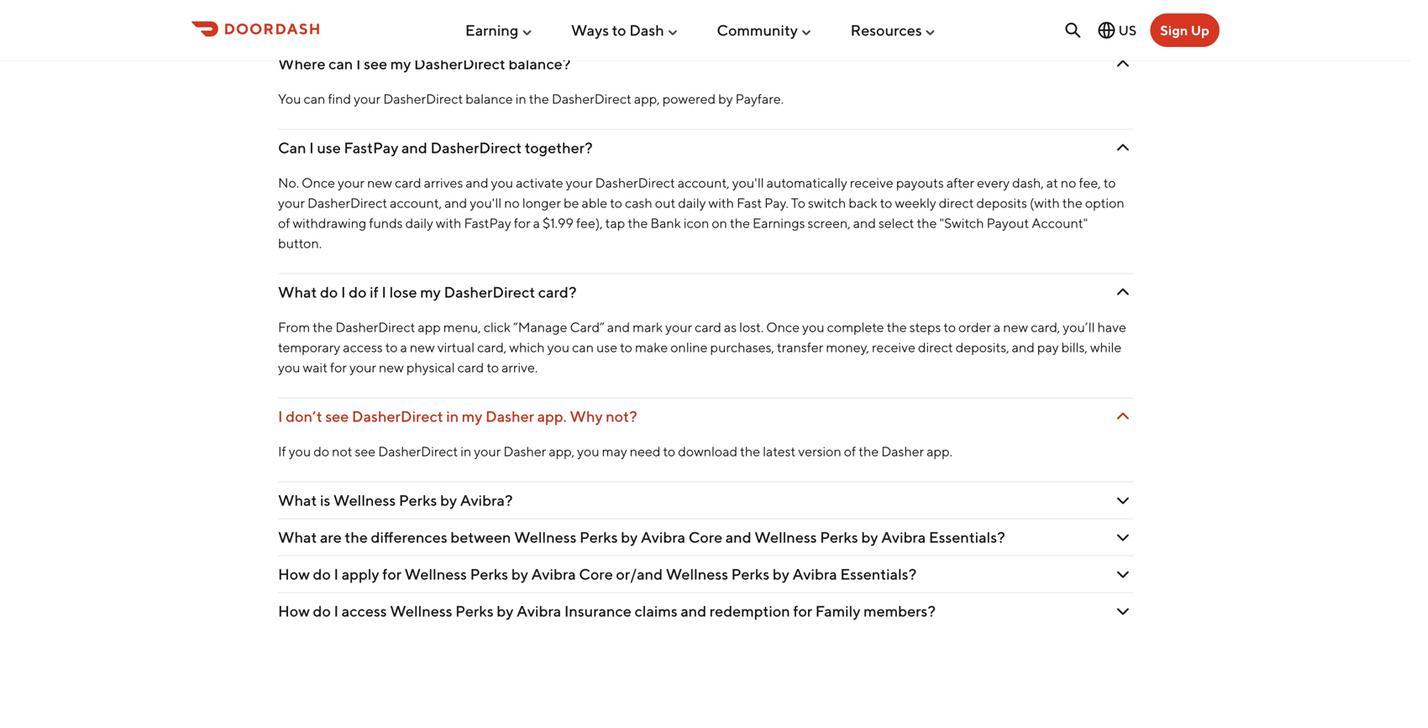Task type: locate. For each thing, give the bounding box(es) containing it.
1 vertical spatial core
[[579, 565, 613, 583]]

with up on at top
[[709, 195, 735, 211]]

card left arrives
[[395, 175, 422, 191]]

chevron down image for what are the differences between wellness perks by avibra core and wellness perks by avibra essentials?
[[1113, 528, 1134, 548]]

a
[[533, 215, 540, 231], [994, 319, 1001, 335], [400, 339, 407, 355]]

i right if
[[382, 283, 387, 301]]

you'll up fast
[[733, 175, 764, 191]]

what left is
[[278, 491, 317, 510]]

new up 'funds'
[[367, 175, 392, 191]]

1 vertical spatial see
[[326, 407, 349, 425]]

as
[[724, 319, 737, 335]]

what for what is wellness perks by avibra?
[[278, 491, 317, 510]]

app, down why
[[549, 444, 575, 459]]

by
[[719, 91, 733, 107], [440, 491, 457, 510], [621, 528, 638, 546], [862, 528, 879, 546], [512, 565, 529, 583], [773, 565, 790, 583], [497, 602, 514, 620]]

0 vertical spatial can
[[329, 54, 353, 73]]

2 vertical spatial what
[[278, 528, 317, 546]]

what is wellness perks by avibra?
[[278, 491, 513, 510]]

1 what from the top
[[278, 283, 317, 301]]

of right version
[[844, 444, 856, 459]]

where can i see my dasherdirect balance?
[[278, 54, 571, 73]]

after
[[947, 175, 975, 191]]

are
[[320, 528, 342, 546]]

for right wait
[[330, 359, 347, 375]]

earnings
[[753, 215, 806, 231]]

card down virtual
[[458, 359, 484, 375]]

2 vertical spatial a
[[400, 339, 407, 355]]

0 vertical spatial daily
[[678, 195, 706, 211]]

0 vertical spatial a
[[533, 215, 540, 231]]

0 vertical spatial fastpay
[[344, 138, 399, 157]]

deposits
[[977, 195, 1028, 211]]

0 vertical spatial how
[[278, 565, 310, 583]]

2 what from the top
[[278, 491, 317, 510]]

every
[[977, 175, 1010, 191]]

differences
[[371, 528, 448, 546]]

core
[[689, 528, 723, 546], [579, 565, 613, 583]]

you
[[278, 91, 301, 107]]

dash,
[[1013, 175, 1044, 191]]

1 horizontal spatial fastpay
[[464, 215, 512, 231]]

1 vertical spatial daily
[[406, 215, 434, 231]]

0 horizontal spatial you'll
[[470, 195, 502, 211]]

2 horizontal spatial in
[[516, 91, 527, 107]]

"manage
[[513, 319, 568, 335]]

2 horizontal spatial card
[[695, 319, 722, 335]]

chevron down image for what is wellness perks by avibra?
[[1113, 491, 1134, 511]]

0 vertical spatial use
[[317, 138, 341, 157]]

new down app
[[410, 339, 435, 355]]

for left family
[[794, 602, 813, 620]]

2 vertical spatial can
[[572, 339, 594, 355]]

daily right 'funds'
[[406, 215, 434, 231]]

access down "apply"
[[342, 602, 387, 620]]

sign up button
[[1151, 13, 1220, 47]]

for inside from the dasherdirect app menu, click "manage card" and mark your card as lost. once you complete the steps to order a new card, you'll have temporary access to a new virtual card, which you can use to make online purchases, transfer money, receive direct deposits, and pay bills, while you wait for your new physical card to arrive.
[[330, 359, 347, 375]]

no
[[1061, 175, 1077, 191], [504, 195, 520, 211]]

option
[[1086, 195, 1125, 211]]

1 vertical spatial direct
[[919, 339, 954, 355]]

1 vertical spatial card,
[[477, 339, 507, 355]]

4 chevron down image from the top
[[1113, 407, 1134, 427]]

card inside no. once your new card arrives and you activate your dasherdirect account, you'll automatically receive payouts after every dash, at no fee, to your dasherdirect account, and you'll no longer be able to cash out daily with fast pay. to switch back to weekly direct deposits (with the option of withdrawing funds daily with fastpay for a $1.99 fee), tap the bank icon on the earnings screen, and select the "switch payout account" button.
[[395, 175, 422, 191]]

1 vertical spatial a
[[994, 319, 1001, 335]]

1 horizontal spatial my
[[420, 283, 441, 301]]

1 vertical spatial with
[[436, 215, 462, 231]]

fastpay inside no. once your new card arrives and you activate your dasherdirect account, you'll automatically receive payouts after every dash, at no fee, to your dasherdirect account, and you'll no longer be able to cash out daily with fast pay. to switch back to weekly direct deposits (with the option of withdrawing funds daily with fastpay for a $1.99 fee), tap the bank icon on the earnings screen, and select the "switch payout account" button.
[[464, 215, 512, 231]]

app, for balance?
[[634, 91, 660, 107]]

card left as
[[695, 319, 722, 335]]

1 horizontal spatial core
[[689, 528, 723, 546]]

pay.
[[765, 195, 789, 211]]

1 vertical spatial account,
[[390, 195, 442, 211]]

2 horizontal spatial a
[[994, 319, 1001, 335]]

direct inside from the dasherdirect app menu, click "manage card" and mark your card as lost. once you complete the steps to order a new card, you'll have temporary access to a new virtual card, which you can use to make online purchases, transfer money, receive direct deposits, and pay bills, while you wait for your new physical card to arrive.
[[919, 339, 954, 355]]

receive inside from the dasherdirect app menu, click "manage card" and mark your card as lost. once you complete the steps to order a new card, you'll have temporary access to a new virtual card, which you can use to make online purchases, transfer money, receive direct deposits, and pay bills, while you wait for your new physical card to arrive.
[[872, 339, 916, 355]]

0 horizontal spatial essentials?
[[841, 565, 917, 583]]

once right no.
[[302, 175, 335, 191]]

app
[[418, 319, 441, 335]]

to left dash
[[612, 21, 627, 39]]

0 vertical spatial app.
[[538, 407, 567, 425]]

1 horizontal spatial with
[[709, 195, 735, 211]]

avibra up or/and at the bottom left of page
[[641, 528, 686, 546]]

access right the temporary
[[343, 339, 383, 355]]

1 chevron down image from the top
[[1113, 528, 1134, 548]]

receive inside no. once your new card arrives and you activate your dasherdirect account, you'll automatically receive payouts after every dash, at no fee, to your dasherdirect account, and you'll no longer be able to cash out daily with fast pay. to switch back to weekly direct deposits (with the option of withdrawing funds daily with fastpay for a $1.99 fee), tap the bank icon on the earnings screen, and select the "switch payout account" button.
[[850, 175, 894, 191]]

see right don't
[[326, 407, 349, 425]]

or/and
[[616, 565, 663, 583]]

icon
[[684, 215, 710, 231]]

your down no.
[[278, 195, 305, 211]]

core for and
[[689, 528, 723, 546]]

0 vertical spatial see
[[364, 54, 388, 73]]

0 vertical spatial card,
[[1031, 319, 1061, 335]]

2 vertical spatial card
[[458, 359, 484, 375]]

in down i don't see dasherdirect in my dasher app. why not?
[[461, 444, 472, 459]]

screen,
[[808, 215, 851, 231]]

0 horizontal spatial of
[[278, 215, 290, 231]]

you down "manage
[[548, 339, 570, 355]]

chevron down image
[[1113, 528, 1134, 548], [1113, 565, 1134, 585]]

1 horizontal spatial in
[[461, 444, 472, 459]]

virtual
[[438, 339, 475, 355]]

see right where
[[364, 54, 388, 73]]

wellness
[[334, 491, 396, 510], [514, 528, 577, 546], [755, 528, 817, 546], [405, 565, 467, 583], [666, 565, 729, 583], [390, 602, 453, 620]]

a up "physical"
[[400, 339, 407, 355]]

you'll
[[733, 175, 764, 191], [470, 195, 502, 211]]

and
[[402, 138, 428, 157], [466, 175, 489, 191], [445, 195, 467, 211], [854, 215, 876, 231], [608, 319, 630, 335], [1012, 339, 1035, 355], [726, 528, 752, 546], [681, 602, 707, 620]]

i left don't
[[278, 407, 283, 425]]

2 chevron down image from the top
[[1113, 138, 1134, 158]]

direct for what do i do if i lose my dasherdirect card?
[[919, 339, 954, 355]]

0 horizontal spatial card
[[395, 175, 422, 191]]

1 vertical spatial can
[[304, 91, 326, 107]]

new
[[367, 175, 392, 191], [1004, 319, 1029, 335], [410, 339, 435, 355], [379, 359, 404, 375]]

0 vertical spatial you'll
[[733, 175, 764, 191]]

receive
[[850, 175, 894, 191], [872, 339, 916, 355]]

0 horizontal spatial core
[[579, 565, 613, 583]]

5 chevron down image from the top
[[1113, 491, 1134, 511]]

2 horizontal spatial can
[[572, 339, 594, 355]]

1 horizontal spatial essentials?
[[929, 528, 1006, 546]]

0 vertical spatial with
[[709, 195, 735, 211]]

your right wait
[[350, 359, 376, 375]]

0 horizontal spatial account,
[[390, 195, 442, 211]]

members?
[[864, 602, 936, 620]]

1 vertical spatial no
[[504, 195, 520, 211]]

essentials? for what are the differences between wellness perks by avibra core and wellness perks by avibra essentials?
[[929, 528, 1006, 546]]

0 vertical spatial once
[[302, 175, 335, 191]]

account, up "icon"
[[678, 175, 730, 191]]

receive up back
[[850, 175, 894, 191]]

2 vertical spatial in
[[461, 444, 472, 459]]

1 vertical spatial app,
[[549, 444, 575, 459]]

0 vertical spatial receive
[[850, 175, 894, 191]]

new up deposits,
[[1004, 319, 1029, 335]]

chevron down image for how do i access wellness perks by avibra insurance claims and redemption for family members?
[[1113, 602, 1134, 622]]

dasher
[[486, 407, 534, 425], [504, 444, 546, 459], [882, 444, 925, 459]]

can down card"
[[572, 339, 594, 355]]

1 horizontal spatial app,
[[634, 91, 660, 107]]

direct inside no. once your new card arrives and you activate your dasherdirect account, you'll automatically receive payouts after every dash, at no fee, to your dasherdirect account, and you'll no longer be able to cash out daily with fast pay. to switch back to weekly direct deposits (with the option of withdrawing funds daily with fastpay for a $1.99 fee), tap the bank icon on the earnings screen, and select the "switch payout account" button.
[[939, 195, 974, 211]]

card, up pay
[[1031, 319, 1061, 335]]

0 horizontal spatial a
[[400, 339, 407, 355]]

2 chevron down image from the top
[[1113, 565, 1134, 585]]

account, down arrives
[[390, 195, 442, 211]]

0 horizontal spatial app.
[[538, 407, 567, 425]]

do for access
[[313, 602, 331, 620]]

once up "transfer"
[[767, 319, 800, 335]]

to right "need"
[[663, 444, 676, 459]]

use right can
[[317, 138, 341, 157]]

0 vertical spatial account,
[[678, 175, 730, 191]]

out
[[655, 195, 676, 211]]

what are the differences between wellness perks by avibra core and wellness perks by avibra essentials?
[[278, 528, 1006, 546]]

1 vertical spatial access
[[342, 602, 387, 620]]

1 vertical spatial essentials?
[[841, 565, 917, 583]]

0 vertical spatial access
[[343, 339, 383, 355]]

direct
[[939, 195, 974, 211], [919, 339, 954, 355]]

1 horizontal spatial no
[[1061, 175, 1077, 191]]

how for how do i apply for wellness perks by avibra core or/and wellness perks by avibra essentials?
[[278, 565, 310, 583]]

app,
[[634, 91, 660, 107], [549, 444, 575, 459]]

essentials? for how do i apply for wellness perks by avibra core or/and wellness perks by avibra essentials?
[[841, 565, 917, 583]]

to right steps
[[944, 319, 956, 335]]

1 vertical spatial you'll
[[470, 195, 502, 211]]

you right if
[[289, 444, 311, 459]]

i down are
[[334, 602, 339, 620]]

and up arrives
[[402, 138, 428, 157]]

in right balance
[[516, 91, 527, 107]]

direct down after
[[939, 195, 974, 211]]

0 vertical spatial chevron down image
[[1113, 528, 1134, 548]]

dasherdirect down if
[[336, 319, 415, 335]]

avibra
[[641, 528, 686, 546], [882, 528, 926, 546], [532, 565, 576, 583], [793, 565, 838, 583], [517, 602, 562, 620]]

fee,
[[1079, 175, 1102, 191]]

dasherdirect up balance
[[414, 54, 506, 73]]

1 vertical spatial once
[[767, 319, 800, 335]]

balance?
[[509, 54, 571, 73]]

you can find your dasherdirect balance in the dasherdirect app, powered by payfare.
[[278, 91, 784, 107]]

0 vertical spatial of
[[278, 215, 290, 231]]

your right find
[[354, 91, 381, 107]]

card, down click
[[477, 339, 507, 355]]

for down longer
[[514, 215, 531, 231]]

a inside no. once your new card arrives and you activate your dasherdirect account, you'll automatically receive payouts after every dash, at no fee, to your dasherdirect account, and you'll no longer be able to cash out daily with fast pay. to switch back to weekly direct deposits (with the option of withdrawing funds daily with fastpay for a $1.99 fee), tap the bank icon on the earnings screen, and select the "switch payout account" button.
[[533, 215, 540, 231]]

in
[[516, 91, 527, 107], [446, 407, 459, 425], [461, 444, 472, 459]]

1 vertical spatial in
[[446, 407, 459, 425]]

order
[[959, 319, 992, 335]]

of
[[278, 215, 290, 231], [844, 444, 856, 459]]

up
[[1191, 22, 1210, 38]]

and right arrives
[[466, 175, 489, 191]]

your up "withdrawing"
[[338, 175, 365, 191]]

and left pay
[[1012, 339, 1035, 355]]

chevron down image
[[1113, 54, 1134, 74], [1113, 138, 1134, 158], [1113, 282, 1134, 302], [1113, 407, 1134, 427], [1113, 491, 1134, 511], [1113, 602, 1134, 622]]

1 horizontal spatial can
[[329, 54, 353, 73]]

in down "physical"
[[446, 407, 459, 425]]

1 horizontal spatial card
[[458, 359, 484, 375]]

0 vertical spatial essentials?
[[929, 528, 1006, 546]]

1 horizontal spatial of
[[844, 444, 856, 459]]

6 chevron down image from the top
[[1113, 602, 1134, 622]]

no left longer
[[504, 195, 520, 211]]

1 horizontal spatial use
[[597, 339, 618, 355]]

0 horizontal spatial in
[[446, 407, 459, 425]]

if you do not see dasherdirect in your dasher app, you may need to download the latest version of the dasher app.
[[278, 444, 953, 459]]

1 vertical spatial chevron down image
[[1113, 565, 1134, 585]]

card,
[[1031, 319, 1061, 335], [477, 339, 507, 355]]

new inside no. once your new card arrives and you activate your dasherdirect account, you'll automatically receive payouts after every dash, at no fee, to your dasherdirect account, and you'll no longer be able to cash out daily with fast pay. to switch back to weekly direct deposits (with the option of withdrawing funds daily with fastpay for a $1.99 fee), tap the bank icon on the earnings screen, and select the "switch payout account" button.
[[367, 175, 392, 191]]

money,
[[826, 339, 870, 355]]

transfer
[[777, 339, 824, 355]]

2 how from the top
[[278, 602, 310, 620]]

do
[[320, 283, 338, 301], [349, 283, 367, 301], [314, 444, 330, 459], [313, 565, 331, 583], [313, 602, 331, 620]]

2 horizontal spatial my
[[462, 407, 483, 425]]

where
[[278, 54, 326, 73]]

i right where
[[356, 54, 361, 73]]

the down weekly on the right top of the page
[[917, 215, 937, 231]]

you'll left longer
[[470, 195, 502, 211]]

app.
[[538, 407, 567, 425], [927, 444, 953, 459]]

no.
[[278, 175, 299, 191]]

1 vertical spatial receive
[[872, 339, 916, 355]]

$1.99
[[543, 215, 574, 231]]

3 what from the top
[[278, 528, 317, 546]]

see
[[364, 54, 388, 73], [326, 407, 349, 425], [355, 444, 376, 459]]

what up from
[[278, 283, 317, 301]]

how
[[278, 565, 310, 583], [278, 602, 310, 620]]

direct down steps
[[919, 339, 954, 355]]

if
[[278, 444, 286, 459]]

from
[[278, 319, 310, 335]]

1 vertical spatial my
[[420, 283, 441, 301]]

use down card"
[[597, 339, 618, 355]]

you left activate
[[491, 175, 514, 191]]

button.
[[278, 235, 322, 251]]

1 vertical spatial fastpay
[[464, 215, 512, 231]]

0 vertical spatial direct
[[939, 195, 974, 211]]

0 horizontal spatial my
[[391, 54, 411, 73]]

1 vertical spatial what
[[278, 491, 317, 510]]

you
[[491, 175, 514, 191], [803, 319, 825, 335], [548, 339, 570, 355], [278, 359, 300, 375], [289, 444, 311, 459], [577, 444, 600, 459]]

card"
[[570, 319, 605, 335]]

dasherdirect down where can i see my dasherdirect balance?
[[383, 91, 463, 107]]

can up find
[[329, 54, 353, 73]]

switch
[[808, 195, 847, 211]]

1 vertical spatial use
[[597, 339, 618, 355]]

card
[[395, 175, 422, 191], [695, 319, 722, 335], [458, 359, 484, 375]]

a down longer
[[533, 215, 540, 231]]

0 horizontal spatial can
[[304, 91, 326, 107]]

perks
[[399, 491, 437, 510], [580, 528, 618, 546], [820, 528, 859, 546], [470, 565, 509, 583], [732, 565, 770, 583], [456, 602, 494, 620]]

0 vertical spatial what
[[278, 283, 317, 301]]

2 vertical spatial my
[[462, 407, 483, 425]]

bank
[[651, 215, 681, 231]]

of up button.
[[278, 215, 290, 231]]

dasher down arrive.
[[486, 407, 534, 425]]

0 vertical spatial core
[[689, 528, 723, 546]]

0 horizontal spatial daily
[[406, 215, 434, 231]]

online
[[671, 339, 708, 355]]

see right not
[[355, 444, 376, 459]]

1 horizontal spatial once
[[767, 319, 800, 335]]

you'll
[[1063, 319, 1095, 335]]

1 chevron down image from the top
[[1113, 54, 1134, 74]]

0 horizontal spatial app,
[[549, 444, 575, 459]]

0 vertical spatial app,
[[634, 91, 660, 107]]

your up be
[[566, 175, 593, 191]]

1 vertical spatial card
[[695, 319, 722, 335]]

fastpay down find
[[344, 138, 399, 157]]

us
[[1119, 22, 1137, 38]]

together?
[[525, 138, 593, 157]]

to down 'lose'
[[386, 339, 398, 355]]

3 chevron down image from the top
[[1113, 282, 1134, 302]]

by up members?
[[862, 528, 879, 546]]

can inside from the dasherdirect app menu, click "manage card" and mark your card as lost. once you complete the steps to order a new card, you'll have temporary access to a new virtual card, which you can use to make online purchases, transfer money, receive direct deposits, and pay bills, while you wait for your new physical card to arrive.
[[572, 339, 594, 355]]

while
[[1091, 339, 1122, 355]]

1 horizontal spatial app.
[[927, 444, 953, 459]]

1 horizontal spatial a
[[533, 215, 540, 231]]

avibra up family
[[793, 565, 838, 583]]

0 vertical spatial my
[[391, 54, 411, 73]]

need
[[630, 444, 661, 459]]

1 vertical spatial how
[[278, 602, 310, 620]]

latest
[[763, 444, 796, 459]]

a right order
[[994, 319, 1001, 335]]

mark
[[633, 319, 663, 335]]

no. once your new card arrives and you activate your dasherdirect account, you'll automatically receive payouts after every dash, at no fee, to your dasherdirect account, and you'll no longer be able to cash out daily with fast pay. to switch back to weekly direct deposits (with the option of withdrawing funds daily with fastpay for a $1.99 fee), tap the bank icon on the earnings screen, and select the "switch payout account" button.
[[278, 175, 1125, 251]]

account"
[[1032, 215, 1088, 231]]

1 how from the top
[[278, 565, 310, 583]]

0 vertical spatial card
[[395, 175, 422, 191]]

0 horizontal spatial once
[[302, 175, 335, 191]]

0 vertical spatial in
[[516, 91, 527, 107]]

i left "apply"
[[334, 565, 339, 583]]

app, for dasher
[[549, 444, 575, 459]]

dasherdirect inside from the dasherdirect app menu, click "manage card" and mark your card as lost. once you complete the steps to order a new card, you'll have temporary access to a new virtual card, which you can use to make online purchases, transfer money, receive direct deposits, and pay bills, while you wait for your new physical card to arrive.
[[336, 319, 415, 335]]



Task type: vqa. For each thing, say whether or not it's contained in the screenshot.
"Spotlights"
no



Task type: describe. For each thing, give the bounding box(es) containing it.
chevron down image for i don't see dasherdirect in my dasher app. why not?
[[1113, 407, 1134, 427]]

chevron down image for can i use fastpay and dasherdirect together?
[[1113, 138, 1134, 158]]

how for how do i access wellness perks by avibra insurance claims and redemption for family members?
[[278, 602, 310, 620]]

apply
[[342, 565, 380, 583]]

1 horizontal spatial you'll
[[733, 175, 764, 191]]

you up "transfer"
[[803, 319, 825, 335]]

0 vertical spatial no
[[1061, 175, 1077, 191]]

dasherdirect down i don't see dasherdirect in my dasher app. why not?
[[378, 444, 458, 459]]

which
[[509, 339, 545, 355]]

between
[[451, 528, 511, 546]]

for right "apply"
[[383, 565, 402, 583]]

steps
[[910, 319, 942, 335]]

withdrawing
[[293, 215, 367, 231]]

deposits,
[[956, 339, 1010, 355]]

complete
[[827, 319, 885, 335]]

i don't see dasherdirect in my dasher app. why not?
[[278, 407, 638, 425]]

by down avibra?
[[512, 565, 529, 583]]

sign up
[[1161, 22, 1210, 38]]

don't
[[286, 407, 322, 425]]

0 horizontal spatial card,
[[477, 339, 507, 355]]

the right on at top
[[730, 215, 750, 231]]

direct for can i use fastpay and dasherdirect together?
[[939, 195, 974, 211]]

for inside no. once your new card arrives and you activate your dasherdirect account, you'll automatically receive payouts after every dash, at no fee, to your dasherdirect account, and you'll no longer be able to cash out daily with fast pay. to switch back to weekly direct deposits (with the option of withdrawing funds daily with fastpay for a $1.99 fee), tap the bank icon on the earnings screen, and select the "switch payout account" button.
[[514, 215, 531, 231]]

may
[[602, 444, 628, 459]]

can for where
[[329, 54, 353, 73]]

community link
[[717, 14, 813, 46]]

of inside no. once your new card arrives and you activate your dasherdirect account, you'll automatically receive payouts after every dash, at no fee, to your dasherdirect account, and you'll no longer be able to cash out daily with fast pay. to switch back to weekly direct deposits (with the option of withdrawing funds daily with fastpay for a $1.99 fee), tap the bank icon on the earnings screen, and select the "switch payout account" button.
[[278, 215, 290, 231]]

be
[[564, 195, 579, 211]]

cash
[[625, 195, 653, 211]]

1 vertical spatial app.
[[927, 444, 953, 459]]

by down "between"
[[497, 602, 514, 620]]

dasherdirect up click
[[444, 283, 535, 301]]

if
[[370, 283, 379, 301]]

the up the temporary
[[313, 319, 333, 335]]

able
[[582, 195, 608, 211]]

back
[[849, 195, 878, 211]]

core for or/and
[[579, 565, 613, 583]]

have
[[1098, 319, 1127, 335]]

arrive.
[[502, 359, 538, 375]]

by up or/and at the bottom left of page
[[621, 528, 638, 546]]

find
[[328, 91, 351, 107]]

to right fee,
[[1104, 175, 1117, 191]]

not?
[[606, 407, 638, 425]]

how do i apply for wellness perks by avibra core or/and wellness perks by avibra essentials?
[[278, 565, 917, 583]]

fee),
[[576, 215, 603, 231]]

0 horizontal spatial no
[[504, 195, 520, 211]]

0 horizontal spatial with
[[436, 215, 462, 231]]

and up redemption
[[726, 528, 752, 546]]

select
[[879, 215, 915, 231]]

"switch
[[940, 215, 985, 231]]

once inside from the dasherdirect app menu, click "manage card" and mark your card as lost. once you complete the steps to order a new card, you'll have temporary access to a new virtual card, which you can use to make online purchases, transfer money, receive direct deposits, and pay bills, while you wait for your new physical card to arrive.
[[767, 319, 800, 335]]

earning
[[465, 21, 519, 39]]

once inside no. once your new card arrives and you activate your dasherdirect account, you'll automatically receive payouts after every dash, at no fee, to your dasherdirect account, and you'll no longer be able to cash out daily with fast pay. to switch back to weekly direct deposits (with the option of withdrawing funds daily with fastpay for a $1.99 fee), tap the bank icon on the earnings screen, and select the "switch payout account" button.
[[302, 175, 335, 191]]

the left latest
[[740, 444, 761, 459]]

the right are
[[345, 528, 368, 546]]

resources link
[[851, 14, 938, 46]]

do for do
[[320, 283, 338, 301]]

the right version
[[859, 444, 879, 459]]

click
[[484, 319, 511, 335]]

redemption
[[710, 602, 791, 620]]

avibra up "insurance"
[[532, 565, 576, 583]]

dasher right version
[[882, 444, 925, 459]]

in for dasherdirect
[[516, 91, 527, 107]]

arrives
[[424, 175, 463, 191]]

dasher up avibra?
[[504, 444, 546, 459]]

1 horizontal spatial account,
[[678, 175, 730, 191]]

in for my
[[461, 444, 472, 459]]

activate
[[516, 175, 564, 191]]

funds
[[369, 215, 403, 231]]

1 horizontal spatial daily
[[678, 195, 706, 211]]

purchases,
[[711, 339, 775, 355]]

ways to dash
[[571, 21, 665, 39]]

wait
[[303, 359, 328, 375]]

the up account"
[[1063, 195, 1083, 211]]

and left mark
[[608, 319, 630, 335]]

you left may at bottom
[[577, 444, 600, 459]]

to up tap on the top left of page
[[610, 195, 623, 211]]

1 vertical spatial of
[[844, 444, 856, 459]]

from the dasherdirect app menu, click "manage card" and mark your card as lost. once you complete the steps to order a new card, you'll have temporary access to a new virtual card, which you can use to make online purchases, transfer money, receive direct deposits, and pay bills, while you wait for your new physical card to arrive.
[[278, 319, 1127, 375]]

bills,
[[1062, 339, 1088, 355]]

i right can
[[309, 138, 314, 157]]

to left arrive.
[[487, 359, 499, 375]]

your down i don't see dasherdirect in my dasher app. why not?
[[474, 444, 501, 459]]

menu,
[[444, 319, 481, 335]]

avibra up members?
[[882, 528, 926, 546]]

dasherdirect down "physical"
[[352, 407, 443, 425]]

dash
[[630, 21, 665, 39]]

weekly
[[895, 195, 937, 211]]

dasherdirect up cash
[[596, 175, 675, 191]]

2 vertical spatial see
[[355, 444, 376, 459]]

0 horizontal spatial fastpay
[[344, 138, 399, 157]]

your up online
[[666, 319, 693, 335]]

1 horizontal spatial card,
[[1031, 319, 1061, 335]]

can for you
[[304, 91, 326, 107]]

why
[[570, 407, 603, 425]]

download
[[678, 444, 738, 459]]

dasherdirect up "withdrawing"
[[308, 195, 387, 211]]

and right claims
[[681, 602, 707, 620]]

tap
[[606, 215, 625, 231]]

by left avibra?
[[440, 491, 457, 510]]

the down cash
[[628, 215, 648, 231]]

longer
[[523, 195, 561, 211]]

dasherdirect up 'together?'
[[552, 91, 632, 107]]

i left if
[[341, 283, 346, 301]]

avibra left "insurance"
[[517, 602, 562, 620]]

pay
[[1038, 339, 1059, 355]]

access inside from the dasherdirect app menu, click "manage card" and mark your card as lost. once you complete the steps to order a new card, you'll have temporary access to a new virtual card, which you can use to make online purchases, transfer money, receive direct deposits, and pay bills, while you wait for your new physical card to arrive.
[[343, 339, 383, 355]]

chevron down image for where can i see my dasherdirect balance?
[[1113, 54, 1134, 74]]

insurance
[[565, 602, 632, 620]]

and down back
[[854, 215, 876, 231]]

temporary
[[278, 339, 341, 355]]

claims
[[635, 602, 678, 620]]

new left "physical"
[[379, 359, 404, 375]]

to left make
[[620, 339, 633, 355]]

balance
[[466, 91, 513, 107]]

use inside from the dasherdirect app menu, click "manage card" and mark your card as lost. once you complete the steps to order a new card, you'll have temporary access to a new virtual card, which you can use to make online purchases, transfer money, receive direct deposits, and pay bills, while you wait for your new physical card to arrive.
[[597, 339, 618, 355]]

make
[[635, 339, 668, 355]]

the down balance?
[[529, 91, 549, 107]]

powered
[[663, 91, 716, 107]]

ways
[[571, 21, 609, 39]]

by up redemption
[[773, 565, 790, 583]]

chevron down image for what do i do if i lose my dasherdirect card?
[[1113, 282, 1134, 302]]

dasherdirect up arrives
[[431, 138, 522, 157]]

fast
[[737, 195, 762, 211]]

the left steps
[[887, 319, 907, 335]]

ways to dash link
[[571, 14, 680, 46]]

not
[[332, 444, 353, 459]]

you left wait
[[278, 359, 300, 375]]

can i use fastpay and dasherdirect together?
[[278, 138, 593, 157]]

lose
[[390, 283, 417, 301]]

by left payfare.
[[719, 91, 733, 107]]

you inside no. once your new card arrives and you activate your dasherdirect account, you'll automatically receive payouts after every dash, at no fee, to your dasherdirect account, and you'll no longer be able to cash out daily with fast pay. to switch back to weekly direct deposits (with the option of withdrawing funds daily with fastpay for a $1.99 fee), tap the bank icon on the earnings screen, and select the "switch payout account" button.
[[491, 175, 514, 191]]

payfare.
[[736, 91, 784, 107]]

can
[[278, 138, 306, 157]]

do for apply
[[313, 565, 331, 583]]

resources
[[851, 21, 922, 39]]

chevron down image for how do i apply for wellness perks by avibra core or/and wellness perks by avibra essentials?
[[1113, 565, 1134, 585]]

version
[[799, 444, 842, 459]]

avibra?
[[460, 491, 513, 510]]

globe line image
[[1097, 20, 1117, 40]]

community
[[717, 21, 798, 39]]

and down arrives
[[445, 195, 467, 211]]

what for what do i do if i lose my dasherdirect card?
[[278, 283, 317, 301]]

to up select in the top right of the page
[[880, 195, 893, 211]]

how do i access wellness perks by avibra insurance claims and redemption for family members?
[[278, 602, 936, 620]]

payout
[[987, 215, 1030, 231]]

what for what are the differences between wellness perks by avibra core and wellness perks by avibra essentials?
[[278, 528, 317, 546]]

on
[[712, 215, 728, 231]]

(with
[[1030, 195, 1060, 211]]



